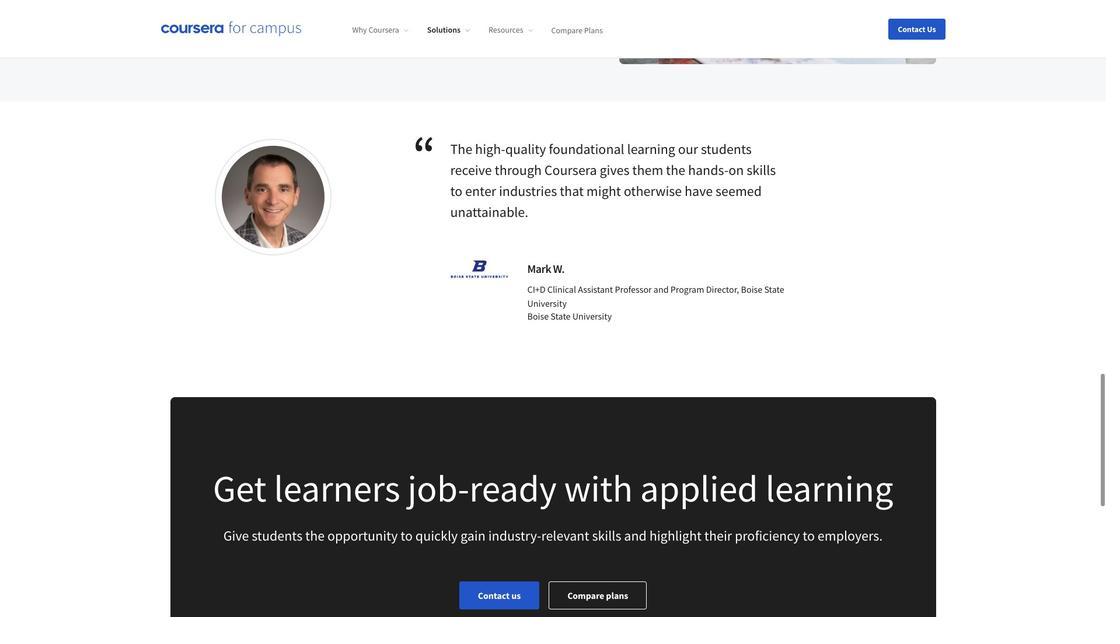 Task type: describe. For each thing, give the bounding box(es) containing it.
skills inside the high-quality foundational learning our students receive through coursera gives them the hands-on skills to enter industries that might otherwise have seemed unattainable.
[[747, 161, 776, 179]]

ci+d clinical assistant professor and program director, boise state university boise state university
[[528, 284, 785, 322]]

learners
[[274, 465, 400, 512]]

our
[[678, 140, 698, 158]]

plans
[[584, 25, 603, 35]]

to inside the high-quality foundational learning our students receive through coursera gives them the hands-on skills to enter industries that might otherwise have seemed unattainable.
[[450, 182, 463, 200]]

2 horizontal spatial to
[[803, 527, 815, 545]]

professor
[[615, 284, 652, 295]]

us
[[512, 590, 521, 602]]

otherwise
[[624, 182, 682, 200]]

mark w boise state image
[[222, 146, 324, 249]]

coursera for campus image
[[161, 21, 301, 37]]

compare for compare plans
[[551, 25, 583, 35]]

0 vertical spatial boise
[[741, 284, 763, 295]]

opportunity
[[328, 527, 398, 545]]

why coursera
[[352, 25, 399, 35]]

1 vertical spatial boise
[[528, 311, 549, 322]]

the high-quality foundational learning our students receive through coursera gives them the hands-on skills to enter industries that might otherwise have seemed unattainable.
[[450, 140, 776, 221]]

clinical
[[548, 284, 576, 295]]

contact for contact us
[[478, 590, 510, 602]]

quickly
[[416, 527, 458, 545]]

coursera inside the high-quality foundational learning our students receive through coursera gives them the hands-on skills to enter industries that might otherwise have seemed unattainable.
[[545, 161, 597, 179]]

solutions
[[427, 25, 461, 35]]

high-
[[475, 140, 505, 158]]

give
[[223, 527, 249, 545]]

foundational
[[549, 140, 625, 158]]

get learners job-ready with applied learning
[[213, 465, 894, 512]]

compare plans link
[[549, 582, 647, 610]]

highlight
[[650, 527, 702, 545]]

proficiency
[[735, 527, 800, 545]]

compare plans
[[568, 590, 628, 602]]

that
[[560, 182, 584, 200]]

assistant
[[578, 284, 613, 295]]

0 vertical spatial university
[[528, 298, 567, 309]]

contact us
[[898, 24, 936, 34]]

hands-
[[688, 161, 729, 179]]

compare for compare plans
[[568, 590, 604, 602]]

them
[[633, 161, 663, 179]]

0 horizontal spatial skills
[[592, 527, 622, 545]]

enter
[[465, 182, 496, 200]]

job-
[[408, 465, 470, 512]]

0 horizontal spatial to
[[401, 527, 413, 545]]

0 vertical spatial state
[[765, 284, 785, 295]]

seemed
[[716, 182, 762, 200]]

with
[[564, 465, 633, 512]]

compare plans link
[[551, 25, 603, 35]]

director,
[[706, 284, 739, 295]]

ready
[[470, 465, 557, 512]]

plans
[[606, 590, 628, 602]]

their
[[705, 527, 732, 545]]

gain
[[461, 527, 486, 545]]

1 vertical spatial the
[[305, 527, 325, 545]]



Task type: vqa. For each thing, say whether or not it's contained in the screenshot.
quickly
yes



Task type: locate. For each thing, give the bounding box(es) containing it.
1 horizontal spatial state
[[765, 284, 785, 295]]

1 vertical spatial state
[[551, 311, 571, 322]]

boise
[[741, 284, 763, 295], [528, 311, 549, 322]]

the inside the high-quality foundational learning our students receive through coursera gives them the hands-on skills to enter industries that might otherwise have seemed unattainable.
[[666, 161, 686, 179]]

learning inside the high-quality foundational learning our students receive through coursera gives them the hands-on skills to enter industries that might otherwise have seemed unattainable.
[[627, 140, 676, 158]]

ci+d
[[528, 284, 546, 295]]

contact us link
[[459, 582, 540, 610]]

1 vertical spatial students
[[252, 527, 303, 545]]

to left 'employers.'
[[803, 527, 815, 545]]

us
[[927, 24, 936, 34]]

1 vertical spatial coursera
[[545, 161, 597, 179]]

state right director,
[[765, 284, 785, 295]]

boise right director,
[[741, 284, 763, 295]]

why coursera link
[[352, 25, 409, 35]]

0 horizontal spatial boise
[[528, 311, 549, 322]]

0 vertical spatial students
[[701, 140, 752, 158]]

on
[[729, 161, 744, 179]]

contact us
[[478, 590, 521, 602]]

1 horizontal spatial learning
[[766, 465, 894, 512]]

coursera up that
[[545, 161, 597, 179]]

state down the clinical on the top of page
[[551, 311, 571, 322]]

coursera right why
[[369, 25, 399, 35]]

students
[[701, 140, 752, 158], [252, 527, 303, 545]]

and left highlight
[[624, 527, 647, 545]]

skills
[[747, 161, 776, 179], [592, 527, 622, 545]]

through
[[495, 161, 542, 179]]

0 vertical spatial coursera
[[369, 25, 399, 35]]

university
[[528, 298, 567, 309], [573, 311, 612, 322]]

0 horizontal spatial state
[[551, 311, 571, 322]]

1 vertical spatial and
[[624, 527, 647, 545]]

university down the 'ci+d' on the left top
[[528, 298, 567, 309]]

1 vertical spatial contact
[[478, 590, 510, 602]]

0 vertical spatial and
[[654, 284, 669, 295]]

to
[[450, 182, 463, 200], [401, 527, 413, 545], [803, 527, 815, 545]]

1 horizontal spatial contact
[[898, 24, 926, 34]]

resources
[[489, 25, 523, 35]]

0 horizontal spatial learning
[[627, 140, 676, 158]]

give students the opportunity to quickly gain industry-relevant skills and highlight their proficiency to employers.
[[223, 527, 883, 545]]

1 horizontal spatial coursera
[[545, 161, 597, 179]]

and inside ci+d clinical assistant professor and program director, boise state university boise state university
[[654, 284, 669, 295]]

receive
[[450, 161, 492, 179]]

compare inside compare plans link
[[568, 590, 604, 602]]

state
[[765, 284, 785, 295], [551, 311, 571, 322]]

0 horizontal spatial coursera
[[369, 25, 399, 35]]

get
[[213, 465, 267, 512]]

students inside the high-quality foundational learning our students receive through coursera gives them the hands-on skills to enter industries that might otherwise have seemed unattainable.
[[701, 140, 752, 158]]

1 vertical spatial skills
[[592, 527, 622, 545]]

learning up 'employers.'
[[766, 465, 894, 512]]

unattainable.
[[450, 203, 529, 221]]

contact
[[898, 24, 926, 34], [478, 590, 510, 602]]

relevant
[[541, 527, 589, 545]]

students up 'on'
[[701, 140, 752, 158]]

1 vertical spatial compare
[[568, 590, 604, 602]]

employers.
[[818, 527, 883, 545]]

0 vertical spatial learning
[[627, 140, 676, 158]]

applied
[[640, 465, 758, 512]]

compare plans
[[551, 25, 603, 35]]

program
[[671, 284, 704, 295]]

and left program
[[654, 284, 669, 295]]

might
[[587, 182, 621, 200]]

the
[[450, 140, 473, 158]]

contact for contact us
[[898, 24, 926, 34]]

0 vertical spatial contact
[[898, 24, 926, 34]]

0 horizontal spatial and
[[624, 527, 647, 545]]

0 horizontal spatial university
[[528, 298, 567, 309]]

the down our
[[666, 161, 686, 179]]

skills right 'on'
[[747, 161, 776, 179]]

contact us button
[[889, 18, 946, 39]]

mark
[[528, 262, 551, 276]]

1 horizontal spatial university
[[573, 311, 612, 322]]

gives
[[600, 161, 630, 179]]

1 horizontal spatial to
[[450, 182, 463, 200]]

have
[[685, 182, 713, 200]]

1 horizontal spatial students
[[701, 140, 752, 158]]

coursera
[[369, 25, 399, 35], [545, 161, 597, 179]]

0 vertical spatial compare
[[551, 25, 583, 35]]

university down the assistant
[[573, 311, 612, 322]]

1 horizontal spatial the
[[666, 161, 686, 179]]

why
[[352, 25, 367, 35]]

the
[[666, 161, 686, 179], [305, 527, 325, 545]]

and
[[654, 284, 669, 295], [624, 527, 647, 545]]

contact left us
[[478, 590, 510, 602]]

1 vertical spatial learning
[[766, 465, 894, 512]]

to left enter
[[450, 182, 463, 200]]

solutions link
[[427, 25, 470, 35]]

0 vertical spatial skills
[[747, 161, 776, 179]]

resources link
[[489, 25, 533, 35]]

learning up them
[[627, 140, 676, 158]]

0 horizontal spatial the
[[305, 527, 325, 545]]

1 horizontal spatial boise
[[741, 284, 763, 295]]

w.
[[553, 262, 565, 276]]

1 horizontal spatial skills
[[747, 161, 776, 179]]

1 vertical spatial university
[[573, 311, 612, 322]]

compare
[[551, 25, 583, 35], [568, 590, 604, 602]]

industry-
[[489, 527, 541, 545]]

students right give
[[252, 527, 303, 545]]

skills right relevant
[[592, 527, 622, 545]]

to left quickly
[[401, 527, 413, 545]]

1 horizontal spatial and
[[654, 284, 669, 295]]

the left opportunity
[[305, 527, 325, 545]]

boise state logo image
[[450, 260, 509, 278]]

contact left 'us'
[[898, 24, 926, 34]]

0 vertical spatial the
[[666, 161, 686, 179]]

contact inside button
[[898, 24, 926, 34]]

0 horizontal spatial students
[[252, 527, 303, 545]]

quality
[[505, 140, 546, 158]]

industries
[[499, 182, 557, 200]]

0 horizontal spatial contact
[[478, 590, 510, 602]]

boise down the 'ci+d' on the left top
[[528, 311, 549, 322]]

learning
[[627, 140, 676, 158], [766, 465, 894, 512]]

mark w.
[[528, 262, 565, 276]]



